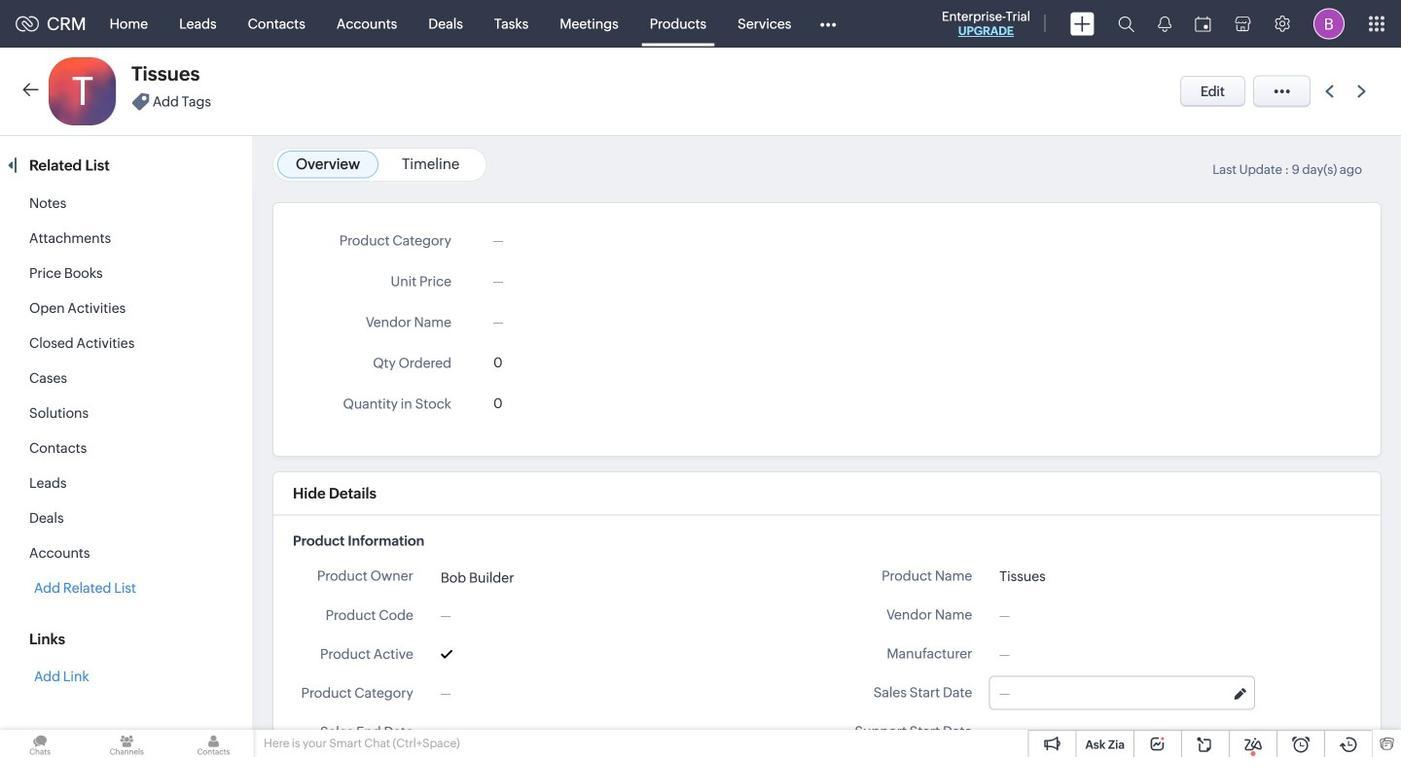 Task type: locate. For each thing, give the bounding box(es) containing it.
signals image
[[1158, 16, 1171, 32]]

signals element
[[1146, 0, 1183, 48]]

profile image
[[1314, 8, 1345, 39]]

calendar image
[[1195, 16, 1211, 32]]

contacts image
[[174, 731, 254, 758]]

previous record image
[[1325, 85, 1334, 98]]

create menu image
[[1070, 12, 1095, 36]]



Task type: describe. For each thing, give the bounding box(es) containing it.
search element
[[1106, 0, 1146, 48]]

logo image
[[16, 16, 39, 32]]

create menu element
[[1059, 0, 1106, 47]]

Other Modules field
[[807, 8, 849, 39]]

next record image
[[1357, 85, 1370, 98]]

search image
[[1118, 16, 1134, 32]]

profile element
[[1302, 0, 1356, 47]]

channels image
[[87, 731, 167, 758]]

chats image
[[0, 731, 80, 758]]



Task type: vqa. For each thing, say whether or not it's contained in the screenshot.
Signals "icon"
yes



